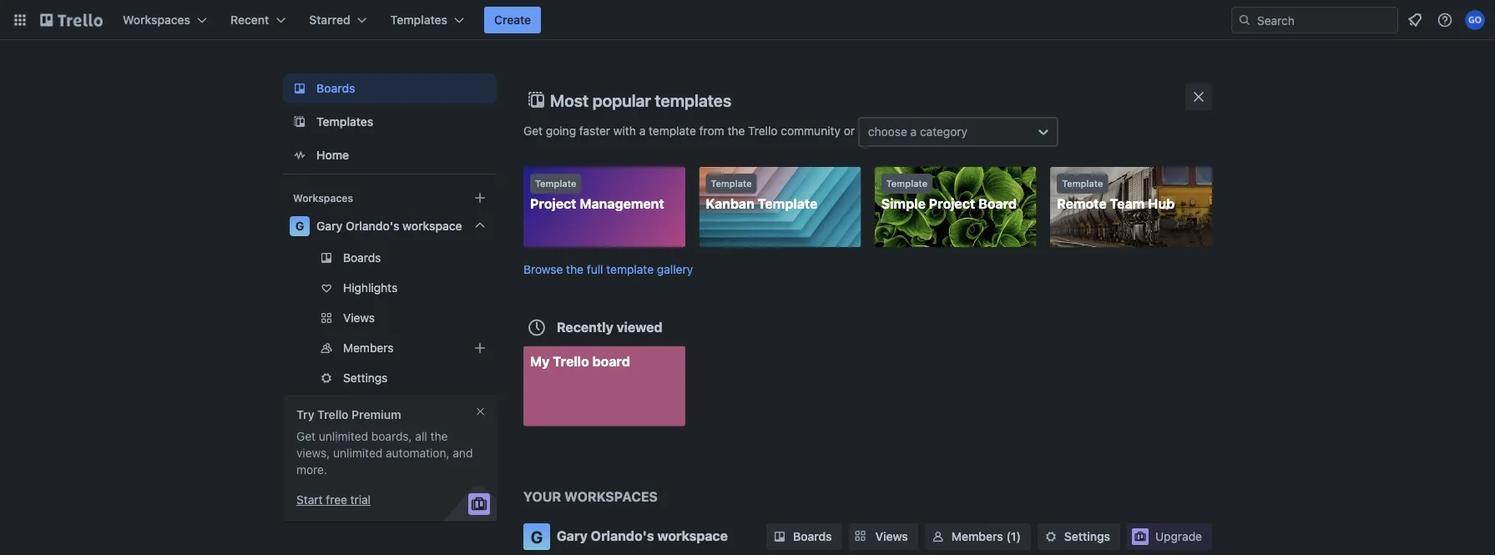 Task type: locate. For each thing, give the bounding box(es) containing it.
1 vertical spatial workspaces
[[293, 192, 353, 204]]

1 vertical spatial gary orlando's workspace
[[557, 528, 728, 544]]

settings up premium
[[343, 371, 388, 385]]

boards right sm image
[[793, 530, 832, 544]]

create
[[494, 13, 531, 27]]

get
[[524, 124, 543, 138], [296, 430, 316, 443]]

gary
[[316, 219, 343, 233], [557, 528, 588, 544]]

1 vertical spatial boards link
[[283, 245, 497, 271]]

1 vertical spatial get
[[296, 430, 316, 443]]

choose a category
[[868, 125, 968, 139]]

1 horizontal spatial sm image
[[1043, 529, 1060, 545]]

0 horizontal spatial workspace
[[403, 219, 462, 233]]

workspace
[[403, 219, 462, 233], [658, 528, 728, 544]]

gary down your workspaces
[[557, 528, 588, 544]]

your
[[524, 489, 561, 505]]

settings link right (1)
[[1038, 524, 1121, 550]]

or
[[844, 124, 855, 138]]

1 vertical spatial settings link
[[1038, 524, 1121, 550]]

trello right my at the bottom of the page
[[553, 353, 589, 369]]

1 horizontal spatial orlando's
[[591, 528, 654, 544]]

1 vertical spatial the
[[566, 262, 584, 276]]

2 vertical spatial boards link
[[767, 524, 842, 550]]

0 vertical spatial settings link
[[283, 365, 497, 392]]

1 project from the left
[[530, 196, 577, 212]]

workspaces inside dropdown button
[[123, 13, 190, 27]]

trello
[[748, 124, 778, 138], [553, 353, 589, 369], [317, 408, 349, 422]]

1 horizontal spatial g
[[531, 527, 543, 546]]

sm image
[[930, 529, 947, 545], [1043, 529, 1060, 545]]

trial
[[350, 493, 371, 507]]

0 horizontal spatial members
[[343, 341, 394, 355]]

1 horizontal spatial trello
[[553, 353, 589, 369]]

trello for my trello board
[[553, 353, 589, 369]]

template
[[649, 124, 696, 138], [606, 262, 654, 276]]

0 vertical spatial gary orlando's workspace
[[316, 219, 462, 233]]

1 vertical spatial gary
[[557, 528, 588, 544]]

1 vertical spatial views link
[[849, 524, 918, 550]]

template up remote
[[1062, 178, 1103, 189]]

settings
[[343, 371, 388, 385], [1065, 530, 1111, 544]]

0 horizontal spatial gary orlando's workspace
[[316, 219, 462, 233]]

template up simple
[[887, 178, 928, 189]]

the right all
[[430, 430, 448, 443]]

board
[[592, 353, 630, 369]]

views
[[343, 311, 375, 325], [876, 530, 908, 544]]

1 horizontal spatial gary
[[557, 528, 588, 544]]

1 horizontal spatial the
[[566, 262, 584, 276]]

0 horizontal spatial trello
[[317, 408, 349, 422]]

0 horizontal spatial get
[[296, 430, 316, 443]]

workspaces
[[123, 13, 190, 27], [293, 192, 353, 204]]

template inside template simple project board
[[887, 178, 928, 189]]

templates button
[[380, 7, 474, 33]]

template right full
[[606, 262, 654, 276]]

the left full
[[566, 262, 584, 276]]

recent
[[230, 13, 269, 27]]

templates right starred popup button
[[391, 13, 448, 27]]

gary orlando (garyorlando) image
[[1465, 10, 1485, 30]]

2 horizontal spatial trello
[[748, 124, 778, 138]]

hub
[[1148, 196, 1175, 212]]

template up kanban
[[711, 178, 752, 189]]

project left board
[[929, 196, 975, 212]]

0 horizontal spatial sm image
[[930, 529, 947, 545]]

0 vertical spatial members
[[343, 341, 394, 355]]

gary orlando's workspace down "workspaces"
[[557, 528, 728, 544]]

get left going
[[524, 124, 543, 138]]

from
[[699, 124, 724, 138]]

1 vertical spatial boards
[[343, 251, 381, 265]]

Search field
[[1252, 8, 1398, 33]]

project inside template simple project board
[[929, 196, 975, 212]]

trello inside the try trello premium get unlimited boards, all the views, unlimited automation, and more.
[[317, 408, 349, 422]]

0 horizontal spatial workspaces
[[123, 13, 190, 27]]

1 horizontal spatial project
[[929, 196, 975, 212]]

with
[[614, 124, 636, 138]]

g down your on the left bottom of page
[[531, 527, 543, 546]]

0 horizontal spatial settings
[[343, 371, 388, 385]]

g down home image
[[295, 219, 304, 233]]

members
[[343, 341, 394, 355], [952, 530, 1003, 544]]

template for remote
[[1062, 178, 1103, 189]]

boards link for highlights
[[283, 245, 497, 271]]

g
[[295, 219, 304, 233], [531, 527, 543, 546]]

template inside the template remote team hub
[[1062, 178, 1103, 189]]

home link
[[283, 140, 497, 170]]

team
[[1110, 196, 1145, 212]]

1 horizontal spatial views
[[876, 530, 908, 544]]

1 horizontal spatial get
[[524, 124, 543, 138]]

my trello board
[[530, 353, 630, 369]]

my trello board link
[[524, 346, 685, 426]]

sm image right (1)
[[1043, 529, 1060, 545]]

templates inside dropdown button
[[391, 13, 448, 27]]

recently
[[557, 319, 614, 335]]

workspaces button
[[113, 7, 217, 33]]

board
[[979, 196, 1017, 212]]

a
[[639, 124, 646, 138], [911, 125, 917, 139]]

2 horizontal spatial the
[[728, 124, 745, 138]]

1 vertical spatial settings
[[1065, 530, 1111, 544]]

highlights link
[[283, 275, 497, 301]]

trello left community
[[748, 124, 778, 138]]

orlando's
[[346, 219, 399, 233], [591, 528, 654, 544]]

going
[[546, 124, 576, 138]]

boards right board icon
[[316, 81, 355, 95]]

1 horizontal spatial workspace
[[658, 528, 728, 544]]

template right kanban
[[758, 196, 818, 212]]

1 vertical spatial trello
[[553, 353, 589, 369]]

0 horizontal spatial g
[[295, 219, 304, 233]]

0 horizontal spatial gary
[[316, 219, 343, 233]]

most popular templates
[[550, 90, 732, 110]]

boards up highlights
[[343, 251, 381, 265]]

0 vertical spatial workspaces
[[123, 13, 190, 27]]

0 vertical spatial orlando's
[[346, 219, 399, 233]]

2 project from the left
[[929, 196, 975, 212]]

orlando's up highlights
[[346, 219, 399, 233]]

0 vertical spatial templates
[[391, 13, 448, 27]]

starred button
[[299, 7, 377, 33]]

0 vertical spatial views
[[343, 311, 375, 325]]

template inside template project management
[[535, 178, 576, 189]]

settings for leftmost 'settings' link
[[343, 371, 388, 385]]

boards for highlights
[[343, 251, 381, 265]]

back to home image
[[40, 7, 103, 33]]

templates inside 'link'
[[316, 115, 374, 129]]

1 horizontal spatial settings
[[1065, 530, 1111, 544]]

2 vertical spatial trello
[[317, 408, 349, 422]]

unlimited down the boards,
[[333, 446, 383, 460]]

0 horizontal spatial templates
[[316, 115, 374, 129]]

project up the browse
[[530, 196, 577, 212]]

1 horizontal spatial members
[[952, 530, 1003, 544]]

0 vertical spatial boards
[[316, 81, 355, 95]]

unlimited up views,
[[319, 430, 368, 443]]

2 vertical spatial boards
[[793, 530, 832, 544]]

0 vertical spatial views link
[[283, 305, 497, 331]]

templates up home
[[316, 115, 374, 129]]

0 horizontal spatial views link
[[283, 305, 497, 331]]

project
[[530, 196, 577, 212], [929, 196, 975, 212]]

templates link
[[283, 107, 497, 137]]

full
[[587, 262, 603, 276]]

template down going
[[535, 178, 576, 189]]

0 horizontal spatial project
[[530, 196, 577, 212]]

trello right 'try'
[[317, 408, 349, 422]]

templates
[[391, 13, 448, 27], [316, 115, 374, 129]]

gary orlando's workspace up 'highlights' link on the left of page
[[316, 219, 462, 233]]

and
[[453, 446, 473, 460]]

a right choose
[[911, 125, 917, 139]]

gary down home
[[316, 219, 343, 233]]

template for simple
[[887, 178, 928, 189]]

get up views,
[[296, 430, 316, 443]]

orlando's down "workspaces"
[[591, 528, 654, 544]]

sm image left members (1)
[[930, 529, 947, 545]]

premium
[[352, 408, 401, 422]]

0 horizontal spatial the
[[430, 430, 448, 443]]

templates
[[655, 90, 732, 110]]

1 horizontal spatial templates
[[391, 13, 448, 27]]

2 sm image from the left
[[1043, 529, 1060, 545]]

start
[[296, 493, 323, 507]]

highlights
[[343, 281, 398, 295]]

0 vertical spatial settings
[[343, 371, 388, 385]]

gary orlando's workspace
[[316, 219, 462, 233], [557, 528, 728, 544]]

the
[[728, 124, 745, 138], [566, 262, 584, 276], [430, 430, 448, 443]]

0 vertical spatial unlimited
[[319, 430, 368, 443]]

template board image
[[290, 112, 310, 132]]

template for kanban
[[711, 178, 752, 189]]

1 horizontal spatial settings link
[[1038, 524, 1121, 550]]

popular
[[593, 90, 651, 110]]

boards link
[[283, 73, 497, 104], [283, 245, 497, 271], [767, 524, 842, 550]]

unlimited
[[319, 430, 368, 443], [333, 446, 383, 460]]

board image
[[290, 78, 310, 99]]

try trello premium get unlimited boards, all the views, unlimited automation, and more.
[[296, 408, 473, 477]]

members left (1)
[[952, 530, 1003, 544]]

0 vertical spatial gary
[[316, 219, 343, 233]]

template down templates on the left top of page
[[649, 124, 696, 138]]

views,
[[296, 446, 330, 460]]

gallery
[[657, 262, 693, 276]]

management
[[580, 196, 664, 212]]

settings link
[[283, 365, 497, 392], [1038, 524, 1121, 550]]

1 horizontal spatial workspaces
[[293, 192, 353, 204]]

1 vertical spatial members
[[952, 530, 1003, 544]]

add image
[[470, 338, 490, 358]]

the right from
[[728, 124, 745, 138]]

workspaces
[[565, 489, 658, 505]]

0 horizontal spatial orlando's
[[346, 219, 399, 233]]

more.
[[296, 463, 327, 477]]

the inside the try trello premium get unlimited boards, all the views, unlimited automation, and more.
[[430, 430, 448, 443]]

1 horizontal spatial gary orlando's workspace
[[557, 528, 728, 544]]

1 vertical spatial templates
[[316, 115, 374, 129]]

members down highlights
[[343, 341, 394, 355]]

0 vertical spatial template
[[649, 124, 696, 138]]

a right with
[[639, 124, 646, 138]]

0 vertical spatial the
[[728, 124, 745, 138]]

get going faster with a template from the trello community or
[[524, 124, 858, 138]]

0 vertical spatial g
[[295, 219, 304, 233]]

2 vertical spatial the
[[430, 430, 448, 443]]

settings link down members link on the bottom of the page
[[283, 365, 497, 392]]

template
[[535, 178, 576, 189], [711, 178, 752, 189], [887, 178, 928, 189], [1062, 178, 1103, 189], [758, 196, 818, 212]]

boards
[[316, 81, 355, 95], [343, 251, 381, 265], [793, 530, 832, 544]]

settings right (1)
[[1065, 530, 1111, 544]]

views link
[[283, 305, 497, 331], [849, 524, 918, 550]]



Task type: describe. For each thing, give the bounding box(es) containing it.
start free trial
[[296, 493, 371, 507]]

recently viewed
[[557, 319, 663, 335]]

0 vertical spatial trello
[[748, 124, 778, 138]]

try
[[296, 408, 315, 422]]

0 vertical spatial boards link
[[283, 73, 497, 104]]

viewed
[[617, 319, 663, 335]]

simple
[[882, 196, 926, 212]]

members for members
[[343, 341, 394, 355]]

recent button
[[220, 7, 296, 33]]

community
[[781, 124, 841, 138]]

members (1)
[[952, 530, 1021, 544]]

0 vertical spatial get
[[524, 124, 543, 138]]

project inside template project management
[[530, 196, 577, 212]]

open information menu image
[[1437, 12, 1454, 28]]

browse the full template gallery link
[[524, 262, 693, 276]]

category
[[920, 125, 968, 139]]

boards link for views
[[767, 524, 842, 550]]

template kanban template
[[706, 178, 818, 212]]

kanban
[[706, 196, 755, 212]]

1 vertical spatial template
[[606, 262, 654, 276]]

home
[[316, 148, 349, 162]]

trello for try trello premium get unlimited boards, all the views, unlimited automation, and more.
[[317, 408, 349, 422]]

choose
[[868, 125, 907, 139]]

free
[[326, 493, 347, 507]]

get inside the try trello premium get unlimited boards, all the views, unlimited automation, and more.
[[296, 430, 316, 443]]

starred
[[309, 13, 350, 27]]

start free trial button
[[296, 492, 371, 508]]

the for try trello premium get unlimited boards, all the views, unlimited automation, and more.
[[430, 430, 448, 443]]

search image
[[1238, 13, 1252, 27]]

0 notifications image
[[1405, 10, 1425, 30]]

members link
[[283, 335, 497, 362]]

1 horizontal spatial views link
[[849, 524, 918, 550]]

boards for views
[[793, 530, 832, 544]]

1 vertical spatial g
[[531, 527, 543, 546]]

sm image
[[772, 529, 788, 545]]

settings for rightmost 'settings' link
[[1065, 530, 1111, 544]]

1 vertical spatial unlimited
[[333, 446, 383, 460]]

automation,
[[386, 446, 450, 460]]

1 vertical spatial orlando's
[[591, 528, 654, 544]]

primary element
[[0, 0, 1495, 40]]

0 horizontal spatial views
[[343, 311, 375, 325]]

faster
[[579, 124, 610, 138]]

all
[[415, 430, 427, 443]]

template for project
[[535, 178, 576, 189]]

1 sm image from the left
[[930, 529, 947, 545]]

my
[[530, 353, 550, 369]]

remote
[[1057, 196, 1107, 212]]

home image
[[290, 145, 310, 165]]

the for get going faster with a template from the trello community or
[[728, 124, 745, 138]]

0 horizontal spatial a
[[639, 124, 646, 138]]

1 vertical spatial workspace
[[658, 528, 728, 544]]

browse
[[524, 262, 563, 276]]

template remote team hub
[[1057, 178, 1175, 212]]

0 vertical spatial workspace
[[403, 219, 462, 233]]

create a workspace image
[[470, 188, 490, 208]]

template simple project board
[[882, 178, 1017, 212]]

1 vertical spatial views
[[876, 530, 908, 544]]

most
[[550, 90, 589, 110]]

your workspaces
[[524, 489, 658, 505]]

0 horizontal spatial settings link
[[283, 365, 497, 392]]

upgrade
[[1156, 530, 1202, 544]]

members for members (1)
[[952, 530, 1003, 544]]

(1)
[[1007, 530, 1021, 544]]

boards,
[[371, 430, 412, 443]]

browse the full template gallery
[[524, 262, 693, 276]]

1 horizontal spatial a
[[911, 125, 917, 139]]

upgrade button
[[1127, 524, 1212, 550]]

create button
[[484, 7, 541, 33]]

template project management
[[530, 178, 664, 212]]



Task type: vqa. For each thing, say whether or not it's contained in the screenshot.
BOARDS link for Highlights
yes



